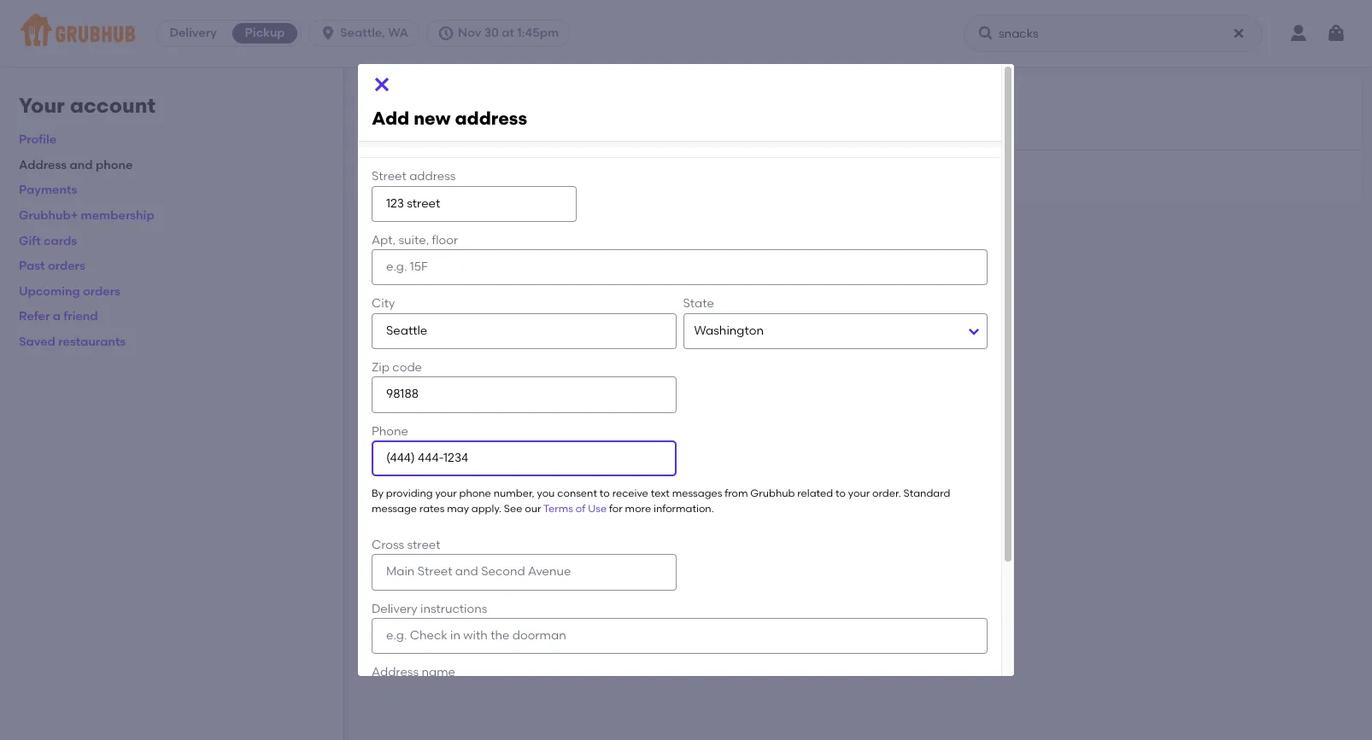 Task type: locate. For each thing, give the bounding box(es) containing it.
delivery left instructions
[[372, 602, 418, 617]]

0 horizontal spatial your
[[435, 488, 457, 500]]

see
[[504, 503, 522, 515]]

address left "name"
[[372, 666, 419, 680]]

new right street
[[415, 168, 440, 183]]

orders up the upcoming orders 'link'
[[48, 259, 85, 274]]

wa
[[388, 26, 408, 40]]

address
[[455, 108, 527, 129], [442, 168, 490, 183], [409, 169, 456, 184]]

gift cards
[[19, 234, 77, 248]]

may
[[447, 503, 469, 515]]

for
[[609, 503, 623, 515]]

terms
[[544, 503, 573, 515]]

0 horizontal spatial address
[[19, 158, 67, 172]]

saved
[[479, 123, 514, 137]]

1 vertical spatial new
[[415, 168, 440, 183]]

terms of use for more information.
[[544, 503, 714, 515]]

you
[[537, 488, 555, 500]]

1 horizontal spatial your
[[848, 488, 870, 500]]

any
[[455, 123, 476, 137]]

seattle, wa
[[340, 26, 408, 40]]

1 vertical spatial add
[[377, 168, 402, 183]]

saved restaurants link
[[19, 335, 126, 349]]

instructions
[[420, 602, 487, 617]]

add right +
[[377, 168, 402, 183]]

phone
[[96, 158, 133, 172], [459, 488, 491, 500]]

0 vertical spatial new
[[414, 108, 451, 129]]

new left any
[[414, 108, 451, 129]]

consent
[[557, 488, 597, 500]]

past orders link
[[19, 259, 85, 274]]

address down profile
[[19, 158, 67, 172]]

0 horizontal spatial phone
[[96, 158, 133, 172]]

phone right and at the left of the page
[[96, 158, 133, 172]]

svg image
[[978, 25, 995, 42]]

delivery left the pickup
[[170, 26, 217, 40]]

grubhub+ membership link
[[19, 209, 154, 223]]

grubhub
[[751, 488, 795, 500]]

past orders
[[19, 259, 85, 274]]

your left order.
[[848, 488, 870, 500]]

2 to from the left
[[836, 488, 846, 500]]

our
[[525, 503, 541, 515]]

grubhub+
[[19, 209, 78, 223]]

a right refer
[[53, 310, 61, 324]]

1 horizontal spatial address
[[372, 666, 419, 680]]

your
[[19, 93, 65, 118]]

cards
[[44, 234, 77, 248]]

address up "street address" text box
[[442, 168, 490, 183]]

add down addresses
[[372, 108, 409, 129]]

0 vertical spatial a
[[405, 168, 412, 183]]

0 vertical spatial add
[[372, 108, 409, 129]]

your
[[435, 488, 457, 500], [848, 488, 870, 500]]

street
[[372, 169, 407, 184]]

1 vertical spatial orders
[[83, 284, 120, 299]]

gift cards link
[[19, 234, 77, 248]]

seattle,
[[340, 26, 385, 40]]

new
[[414, 108, 451, 129], [415, 168, 440, 183]]

1 vertical spatial address
[[372, 666, 419, 680]]

1 horizontal spatial a
[[405, 168, 412, 183]]

0 horizontal spatial delivery
[[170, 26, 217, 40]]

svg image inside nov 30 at 1:45pm button
[[437, 25, 455, 42]]

0 vertical spatial address
[[19, 158, 67, 172]]

2 your from the left
[[848, 488, 870, 500]]

0 horizontal spatial to
[[600, 488, 610, 500]]

a right +
[[405, 168, 412, 183]]

1 vertical spatial delivery
[[372, 602, 418, 617]]

orders for upcoming orders
[[83, 284, 120, 299]]

upcoming orders link
[[19, 284, 120, 299]]

restaurants
[[58, 335, 126, 349]]

friend
[[64, 310, 98, 324]]

1 horizontal spatial to
[[836, 488, 846, 500]]

to right related
[[836, 488, 846, 500]]

+ add a new address
[[367, 168, 490, 183]]

pickup button
[[229, 20, 301, 47]]

receive
[[612, 488, 648, 500]]

1 horizontal spatial delivery
[[372, 602, 418, 617]]

nov 30 at 1:45pm
[[458, 26, 559, 40]]

terms of use link
[[544, 503, 607, 515]]

new inside button
[[415, 168, 440, 183]]

by providing your phone number, you consent to receive text messages from grubhub related to your order. standard message rates may apply. see our
[[372, 488, 951, 515]]

message
[[372, 503, 417, 515]]

by
[[372, 488, 384, 500]]

zip
[[372, 361, 390, 375]]

pickup
[[245, 26, 285, 40]]

orders up friend at the left top of page
[[83, 284, 120, 299]]

a
[[405, 168, 412, 183], [53, 310, 61, 324]]

orders
[[48, 259, 85, 274], [83, 284, 120, 299]]

0 vertical spatial orders
[[48, 259, 85, 274]]

Zip code telephone field
[[372, 377, 676, 413]]

1 horizontal spatial phone
[[459, 488, 491, 500]]

add
[[372, 108, 409, 129], [377, 168, 402, 183]]

cross street
[[372, 538, 441, 553]]

to up use in the left bottom of the page
[[600, 488, 610, 500]]

gift
[[19, 234, 41, 248]]

svg image
[[1326, 23, 1347, 44], [320, 25, 337, 42], [437, 25, 455, 42], [1232, 26, 1246, 40], [372, 74, 392, 95]]

phone up apply.
[[459, 488, 491, 500]]

address and phone
[[19, 158, 133, 172]]

0 vertical spatial delivery
[[170, 26, 217, 40]]

street
[[407, 538, 441, 553]]

delivery for delivery instructions
[[372, 602, 418, 617]]

main navigation navigation
[[0, 0, 1372, 67]]

delivery inside delivery button
[[170, 26, 217, 40]]

1 vertical spatial a
[[53, 310, 61, 324]]

1 vertical spatial phone
[[459, 488, 491, 500]]

your up the may
[[435, 488, 457, 500]]



Task type: describe. For each thing, give the bounding box(es) containing it.
1 your from the left
[[435, 488, 457, 500]]

your account
[[19, 93, 156, 118]]

30
[[484, 26, 499, 40]]

Cross street text field
[[372, 555, 676, 591]]

cross
[[372, 538, 404, 553]]

upcoming orders
[[19, 284, 120, 299]]

don't
[[391, 123, 421, 137]]

code
[[393, 361, 422, 375]]

phone inside by providing your phone number, you consent to receive text messages from grubhub related to your order. standard message rates may apply. see our
[[459, 488, 491, 500]]

Apt, suite, floor text field
[[372, 250, 988, 286]]

add new address
[[372, 108, 527, 129]]

number,
[[494, 488, 535, 500]]

a inside button
[[405, 168, 412, 183]]

more
[[625, 503, 651, 515]]

orders for past orders
[[48, 259, 85, 274]]

profile
[[19, 133, 56, 147]]

standard
[[904, 488, 951, 500]]

upcoming
[[19, 284, 80, 299]]

you don't have any saved addresses.
[[367, 123, 579, 137]]

delivery button
[[157, 20, 229, 47]]

svg image inside seattle, wa button
[[320, 25, 337, 42]]

state
[[683, 297, 714, 311]]

refer a friend link
[[19, 310, 98, 324]]

saved
[[19, 335, 55, 349]]

grubhub+ membership
[[19, 209, 154, 223]]

zip code
[[372, 361, 422, 375]]

Street address text field
[[372, 186, 577, 222]]

rates
[[419, 503, 445, 515]]

+
[[367, 168, 374, 183]]

information.
[[654, 503, 714, 515]]

street address
[[372, 169, 456, 184]]

0 vertical spatial phone
[[96, 158, 133, 172]]

past
[[19, 259, 45, 274]]

floor
[[432, 233, 458, 248]]

1 to from the left
[[600, 488, 610, 500]]

address right have on the top
[[455, 108, 527, 129]]

Phone telephone field
[[372, 441, 676, 477]]

payments
[[19, 183, 77, 198]]

and
[[70, 158, 93, 172]]

nov 30 at 1:45pm button
[[426, 20, 577, 47]]

refer
[[19, 310, 50, 324]]

text
[[651, 488, 670, 500]]

0 horizontal spatial a
[[53, 310, 61, 324]]

seattle, wa button
[[309, 20, 426, 47]]

add inside + add a new address button
[[377, 168, 402, 183]]

name
[[422, 666, 455, 680]]

address name
[[372, 666, 455, 680]]

from
[[725, 488, 748, 500]]

delivery instructions
[[372, 602, 487, 617]]

you
[[367, 123, 388, 137]]

city
[[372, 297, 395, 311]]

apt, suite, floor
[[372, 233, 458, 248]]

apt,
[[372, 233, 396, 248]]

City text field
[[372, 313, 676, 350]]

payments link
[[19, 183, 77, 198]]

apply.
[[472, 503, 502, 515]]

delivery for delivery
[[170, 26, 217, 40]]

related
[[797, 488, 833, 500]]

use
[[588, 503, 607, 515]]

of
[[576, 503, 586, 515]]

addresses.
[[517, 123, 579, 137]]

phone
[[372, 424, 408, 439]]

address for address name
[[372, 666, 419, 680]]

Delivery instructions text field
[[372, 619, 988, 655]]

addresses
[[367, 86, 438, 103]]

address and phone link
[[19, 158, 133, 172]]

profile link
[[19, 133, 56, 147]]

order.
[[872, 488, 901, 500]]

account
[[70, 93, 156, 118]]

suite,
[[399, 233, 429, 248]]

have
[[424, 123, 452, 137]]

providing
[[386, 488, 433, 500]]

address inside + add a new address button
[[442, 168, 490, 183]]

at
[[502, 26, 514, 40]]

messages
[[672, 488, 722, 500]]

nov
[[458, 26, 481, 40]]

1:45pm
[[517, 26, 559, 40]]

address for address and phone
[[19, 158, 67, 172]]

saved restaurants
[[19, 335, 126, 349]]

membership
[[81, 209, 154, 223]]

refer a friend
[[19, 310, 98, 324]]

+ add a new address button
[[367, 161, 490, 191]]

address right street
[[409, 169, 456, 184]]



Task type: vqa. For each thing, say whether or not it's contained in the screenshot.
order.
yes



